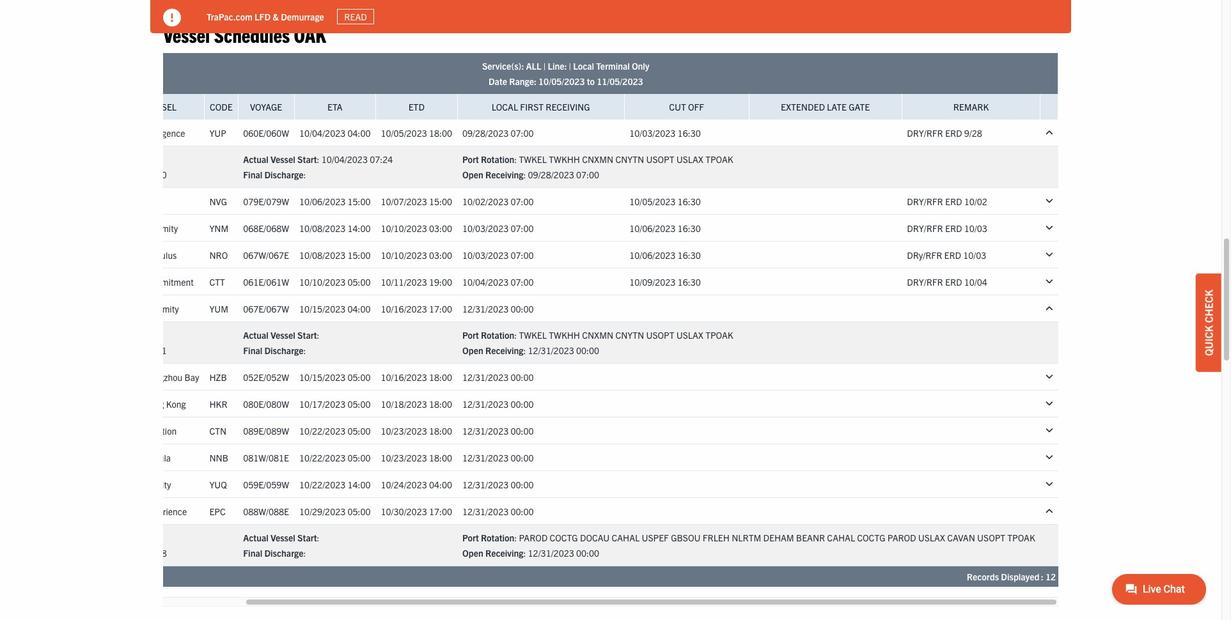 Task type: locate. For each thing, give the bounding box(es) containing it.
05:00 up 10/17/2023 05:00
[[348, 372, 371, 383]]

5 18:00 from the top
[[429, 452, 452, 464]]

port inside port rotation : twkel twkhh cnxmn cnytn usopt uslax tpoak open receiving : 09/28/2023 07:00
[[463, 154, 479, 165]]

10/05/2023
[[539, 76, 585, 87], [381, 127, 427, 139], [630, 196, 676, 207]]

lfd
[[255, 11, 271, 22]]

ym left uniformity
[[124, 303, 136, 315]]

all
[[526, 60, 542, 72]]

1 vertical spatial 10/08/2023
[[300, 250, 346, 261]]

0 vertical spatial 04:00
[[348, 127, 371, 139]]

actual vessel start : final discharge : down 088w/088e
[[243, 533, 320, 560]]

0 vertical spatial 10/03/2023 07:00
[[463, 223, 534, 234]]

yml inside : yml : 9462720
[[144, 154, 161, 165]]

0 vertical spatial tpoak
[[706, 154, 734, 165]]

cnytn inside port rotation : twkel twkhh cnxmn cnytn usopt uslax tpoak open receiving : 09/28/2023 07:00
[[616, 154, 645, 165]]

1 vertical spatial actual vessel start : final discharge :
[[243, 533, 320, 560]]

09/28/2023
[[463, 127, 509, 139], [528, 169, 574, 181]]

2 actual vessel start : final discharge : from the top
[[243, 533, 320, 560]]

10/08/2023 up the 10/08/2023 15:00
[[300, 223, 346, 234]]

2 14:00 from the top
[[348, 479, 371, 491]]

2 03:00 from the top
[[429, 250, 452, 261]]

3 ym from the top
[[124, 303, 136, 315]]

0 horizontal spatial local
[[492, 101, 518, 113]]

2 vertical spatial usopt
[[978, 533, 1006, 544]]

10/03/2023 07:00 for 10/08/2023 15:00
[[463, 250, 534, 261]]

10/23/2023 for 089e/089w
[[381, 426, 427, 437]]

1 vertical spatial 10/05/2023
[[381, 127, 427, 139]]

late
[[827, 101, 847, 113]]

15:00 for 10/08/2023 15:00
[[348, 250, 371, 261]]

19:00
[[429, 276, 452, 288]]

final up the 079e/079w
[[243, 169, 262, 181]]

10/22/2023 05:00 down 10/17/2023 05:00
[[300, 426, 371, 437]]

usopt down '10/09/2023 16:30' at the right of page
[[647, 330, 675, 341]]

1 horizontal spatial 10/05/2023
[[539, 76, 585, 87]]

erd for dry/rfr erd 10/03
[[945, 250, 962, 261]]

0 vertical spatial yml
[[144, 154, 161, 165]]

1 05:00 from the top
[[348, 276, 371, 288]]

15:00 right 10/07/2023
[[429, 196, 452, 207]]

10/04/2023 down 10/04/2023 04:00
[[322, 154, 368, 165]]

4 16:30 from the top
[[678, 250, 701, 261]]

cnxmn inside port rotation : twkel twkhh cnxmn cnytn usopt uslax tpoak open receiving : 09/28/2023 07:00
[[582, 154, 614, 165]]

2 17:00 from the top
[[429, 506, 452, 518]]

1 vertical spatial 10/23/2023
[[381, 452, 427, 464]]

1 port from the top
[[463, 154, 479, 165]]

10/07/2023
[[381, 196, 427, 207]]

yml inside : yml : 9462691
[[144, 330, 161, 341]]

1 vertical spatial actual
[[243, 330, 269, 341]]

2 horizontal spatial 10/05/2023
[[630, 196, 676, 207]]

3 actual from the top
[[243, 533, 269, 544]]

upsurgence
[[138, 127, 185, 139]]

2 yml from the top
[[144, 330, 161, 341]]

1 vertical spatial 10/10/2023 03:00
[[381, 250, 452, 261]]

discharge down 088w/088e
[[265, 548, 304, 560]]

10/08/2023 up 10/10/2023 05:00 on the left of the page
[[300, 250, 346, 261]]

16:30 for dry/rfr erd 10/03
[[678, 223, 701, 234]]

2 vertical spatial discharge
[[265, 548, 304, 560]]

hkr
[[210, 399, 227, 410]]

2 actual from the top
[[243, 330, 269, 341]]

10/05/2023 for 10/05/2023 18:00
[[381, 127, 427, 139]]

04:00 for 10/24/2023 04:00
[[429, 479, 452, 491]]

2 10/23/2023 from the top
[[381, 452, 427, 464]]

10/15/2023 for 10/15/2023 05:00
[[300, 372, 346, 383]]

2 10/10/2023 03:00 from the top
[[381, 250, 452, 261]]

1 nyk from the top
[[124, 250, 141, 261]]

cahal
[[612, 533, 640, 544], [828, 533, 856, 544]]

kong
[[166, 399, 186, 410]]

one left hong
[[124, 399, 141, 410]]

1 vertical spatial tpoak
[[706, 330, 734, 341]]

2 vertical spatial port
[[463, 533, 479, 544]]

10/17/2023 05:00
[[300, 399, 371, 410]]

03:00 down 10/07/2023 15:00
[[429, 223, 452, 234]]

erd left 9/28
[[946, 127, 963, 139]]

yml up 9462720
[[144, 154, 161, 165]]

hzb
[[210, 372, 227, 383]]

0 vertical spatial final
[[243, 169, 262, 181]]

twkhh inside port rotation : twkel twkhh cnxmn cnytn usopt uslax tpoak open receiving : 12/31/2023 00:00
[[549, 330, 580, 341]]

actual inside the actual vessel start : 10/04/2023 07:24 final discharge :
[[243, 154, 269, 165]]

1 dry/rfr from the top
[[907, 127, 944, 139]]

cnxmn inside port rotation : twkel twkhh cnxmn cnytn usopt uslax tpoak open receiving : 12/31/2023 00:00
[[582, 330, 614, 341]]

14:00 for 10/08/2023 14:00
[[348, 223, 371, 234]]

12/31/2023 00:00 for 067e/067w
[[463, 303, 534, 315]]

twkel down 09/28/2023 07:00
[[519, 154, 547, 165]]

05:00 for 088w/088e
[[348, 506, 371, 518]]

discharge up the 079e/079w
[[265, 169, 304, 181]]

10/04/2023 for 10/04/2023 04:00
[[300, 127, 346, 139]]

cnytn down 10/09/2023
[[616, 330, 645, 341]]

mol down ym ubiquity in the bottom left of the page
[[124, 506, 142, 518]]

1 vertical spatial open
[[463, 345, 484, 357]]

1 twkel from the top
[[519, 154, 547, 165]]

1 03:00 from the top
[[429, 223, 452, 234]]

one down nyk romulus
[[124, 276, 141, 288]]

1 vertical spatial 10/03
[[964, 250, 987, 261]]

10/23/2023 up '10/24/2023'
[[381, 452, 427, 464]]

1 horizontal spatial coctg
[[858, 533, 886, 544]]

1 horizontal spatial |
[[569, 60, 571, 72]]

rotation inside the port rotation : parod coctg docau cahal uspef gbsou frleh nlrtm deham beanr cahal coctg parod uslax cavan usopt tpoak open receiving : 12/31/2023 00:00
[[481, 533, 515, 544]]

07:00 for 10/10/2023 05:00
[[511, 276, 534, 288]]

start down 10/04/2023 04:00
[[298, 154, 317, 165]]

0 horizontal spatial 09/28/2023
[[463, 127, 509, 139]]

10/15/2023 04:00
[[300, 303, 371, 315]]

10/06/2023 down 10/05/2023 16:30
[[630, 223, 676, 234]]

0 vertical spatial 10/08/2023
[[300, 223, 346, 234]]

2 vertical spatial 04:00
[[429, 479, 452, 491]]

0 vertical spatial uslax
[[677, 154, 704, 165]]

10/22/2023 for 081w/081e
[[300, 452, 346, 464]]

00:00 for 059e/059w
[[511, 479, 534, 491]]

erd down dry/rfr erd 10/03
[[945, 250, 962, 261]]

10/03/2023 07:00 down 10/02/2023 07:00
[[463, 223, 534, 234]]

10/06/2023 up 10/08/2023 14:00
[[300, 196, 346, 207]]

twkel for 12/31/2023
[[519, 330, 547, 341]]

open for port rotation : twkel twkhh cnxmn cnytn usopt uslax tpoak open receiving : 09/28/2023 07:00
[[463, 169, 484, 181]]

1 vertical spatial 04:00
[[348, 303, 371, 315]]

12/31/2023 00:00 for 088w/088e
[[463, 506, 534, 518]]

1 ym from the top
[[124, 127, 136, 139]]

uslax inside port rotation : twkel twkhh cnxmn cnytn usopt uslax tpoak open receiving : 09/28/2023 07:00
[[677, 154, 704, 165]]

00:00 for 080e/080w
[[511, 399, 534, 410]]

dry/rfr up dry/rfr
[[907, 223, 944, 234]]

port inside port rotation : twkel twkhh cnxmn cnytn usopt uslax tpoak open receiving : 12/31/2023 00:00
[[463, 330, 479, 341]]

3 open from the top
[[463, 548, 484, 560]]

4 05:00 from the top
[[348, 426, 371, 437]]

2 twkel from the top
[[519, 330, 547, 341]]

ym for ym uniformity
[[124, 303, 136, 315]]

11/05/2023
[[597, 76, 643, 87]]

0 vertical spatial actual
[[243, 154, 269, 165]]

10/04/2023 right 19:00
[[463, 276, 509, 288]]

vessel inside the actual vessel start : 10/04/2023 07:24 final discharge :
[[271, 154, 296, 165]]

ym left ubiquity
[[124, 479, 136, 491]]

nyk left nebula
[[124, 452, 141, 464]]

nyk
[[124, 250, 141, 261], [124, 452, 141, 464]]

ym left upsurgence
[[124, 127, 136, 139]]

2 twkhh from the top
[[549, 330, 580, 341]]

12/31/2023 00:00 for 059e/059w
[[463, 479, 534, 491]]

usopt inside port rotation : twkel twkhh cnxmn cnytn usopt uslax tpoak open receiving : 09/28/2023 07:00
[[647, 154, 675, 165]]

0 vertical spatial 10/10/2023 03:00
[[381, 223, 452, 234]]

1 cnytn from the top
[[616, 154, 645, 165]]

extended
[[781, 101, 825, 113]]

ym unanimity
[[124, 223, 178, 234]]

dry/rfr erd 10/03
[[907, 223, 988, 234]]

3 final from the top
[[243, 548, 262, 560]]

port inside the port rotation : parod coctg docau cahal uspef gbsou frleh nlrtm deham beanr cahal coctg parod uslax cavan usopt tpoak open receiving : 12/31/2023 00:00
[[463, 533, 479, 544]]

one
[[124, 276, 141, 288], [124, 372, 141, 383], [124, 399, 141, 410], [144, 533, 161, 544]]

1 horizontal spatial local
[[573, 60, 595, 72]]

experience
[[144, 506, 187, 518]]

05:00 up 10/22/2023 14:00
[[348, 452, 371, 464]]

3 rotation from the top
[[481, 533, 515, 544]]

parod left docau
[[519, 533, 548, 544]]

10/10/2023 03:00 up 10/11/2023 19:00 on the left top of page
[[381, 250, 452, 261]]

10/06/2023 16:30 up '10/09/2023 16:30' at the right of page
[[630, 250, 701, 261]]

displayed
[[1002, 572, 1040, 583]]

one inside : one : 9333838
[[144, 533, 161, 544]]

10/24/2023 04:00
[[381, 479, 452, 491]]

local first receiving
[[492, 101, 590, 113]]

1 vertical spatial local
[[492, 101, 518, 113]]

open inside port rotation : twkel twkhh cnxmn cnytn usopt uslax tpoak open receiving : 09/28/2023 07:00
[[463, 169, 484, 181]]

actual down 088w/088e
[[243, 533, 269, 544]]

10/06/2023 up 10/09/2023
[[630, 250, 676, 261]]

usopt
[[647, 154, 675, 165], [647, 330, 675, 341], [978, 533, 1006, 544]]

0 horizontal spatial coctg
[[550, 533, 578, 544]]

05:00 down 10/22/2023 14:00
[[348, 506, 371, 518]]

tpoak for port rotation : twkel twkhh cnxmn cnytn usopt uslax tpoak open receiving : 12/31/2023 00:00
[[706, 330, 734, 341]]

mol left creation
[[124, 426, 142, 437]]

1 discharge from the top
[[265, 169, 304, 181]]

0 vertical spatial port
[[463, 154, 479, 165]]

1 actual vessel start : final discharge : from the top
[[243, 330, 320, 357]]

uslax inside port rotation : twkel twkhh cnxmn cnytn usopt uslax tpoak open receiving : 12/31/2023 00:00
[[677, 330, 704, 341]]

10/10/2023 down the 10/08/2023 15:00
[[300, 276, 346, 288]]

2 dry/rfr from the top
[[907, 196, 944, 207]]

final
[[243, 169, 262, 181], [243, 345, 262, 357], [243, 548, 262, 560]]

open inside the port rotation : parod coctg docau cahal uspef gbsou frleh nlrtm deham beanr cahal coctg parod uslax cavan usopt tpoak open receiving : 12/31/2023 00:00
[[463, 548, 484, 560]]

9462691
[[131, 345, 167, 357]]

port for port rotation : twkel twkhh cnxmn cnytn usopt uslax tpoak open receiving : 12/31/2023 00:00
[[463, 330, 479, 341]]

2 10/22/2023 from the top
[[300, 452, 346, 464]]

10/10/2023 03:00 for 10/08/2023 14:00
[[381, 223, 452, 234]]

0 horizontal spatial |
[[544, 60, 546, 72]]

0 vertical spatial 10/05/2023
[[539, 76, 585, 87]]

rotation
[[481, 154, 515, 165], [481, 330, 515, 341], [481, 533, 515, 544]]

dry/rfr left 9/28
[[907, 127, 944, 139]]

10/16/2023 for 10/16/2023 18:00
[[381, 372, 427, 383]]

2 vertical spatial final
[[243, 548, 262, 560]]

2 10/03/2023 07:00 from the top
[[463, 250, 534, 261]]

1 vertical spatial twkel
[[519, 330, 547, 341]]

10/23/2023 for 081w/081e
[[381, 452, 427, 464]]

0 vertical spatial discharge
[[265, 169, 304, 181]]

1 vertical spatial 10/22/2023
[[300, 452, 346, 464]]

10/16/2023 for 10/16/2023 17:00
[[381, 303, 427, 315]]

2 16:30 from the top
[[678, 196, 701, 207]]

16:30 for dry/rfr erd 10/02
[[678, 196, 701, 207]]

1 vertical spatial mol
[[124, 506, 142, 518]]

final for : one : 9333838
[[243, 548, 262, 560]]

12/31/2023 inside port rotation : twkel twkhh cnxmn cnytn usopt uslax tpoak open receiving : 12/31/2023 00:00
[[528, 345, 574, 357]]

1 vertical spatial 10/23/2023 18:00
[[381, 452, 452, 464]]

2 12/31/2023 00:00 from the top
[[463, 372, 534, 383]]

10/22/2023 05:00 up 10/22/2023 14:00
[[300, 452, 371, 464]]

0 vertical spatial usopt
[[647, 154, 675, 165]]

nyk left the romulus
[[124, 250, 141, 261]]

bay
[[185, 372, 199, 383]]

rotation inside port rotation : twkel twkhh cnxmn cnytn usopt uslax tpoak open receiving : 09/28/2023 07:00
[[481, 154, 515, 165]]

2 05:00 from the top
[[348, 372, 371, 383]]

10/22/2023 up 10/22/2023 14:00
[[300, 452, 346, 464]]

erd left 10/02
[[946, 196, 963, 207]]

hong
[[143, 399, 164, 410]]

usopt inside port rotation : twkel twkhh cnxmn cnytn usopt uslax tpoak open receiving : 12/31/2023 00:00
[[647, 330, 675, 341]]

1 vertical spatial nyk
[[124, 452, 141, 464]]

1 vertical spatial port
[[463, 330, 479, 341]]

10/10/2023 up 10/11/2023
[[381, 250, 427, 261]]

| right all
[[544, 60, 546, 72]]

14:00 up the "10/29/2023 05:00"
[[348, 479, 371, 491]]

1 vertical spatial 10/06/2023 16:30
[[630, 250, 701, 261]]

2 vertical spatial uslax
[[919, 533, 946, 544]]

6 05:00 from the top
[[348, 506, 371, 518]]

yml
[[144, 154, 161, 165], [144, 330, 161, 341]]

twkhh inside port rotation : twkel twkhh cnxmn cnytn usopt uslax tpoak open receiving : 09/28/2023 07:00
[[549, 154, 580, 165]]

trapac.com
[[207, 11, 253, 22]]

10/10/2023 03:00 for 10/08/2023 15:00
[[381, 250, 452, 261]]

12/31/2023 inside the port rotation : parod coctg docau cahal uspef gbsou frleh nlrtm deham beanr cahal coctg parod uslax cavan usopt tpoak open receiving : 12/31/2023 00:00
[[528, 548, 574, 560]]

10/15/2023
[[300, 303, 346, 315], [300, 372, 346, 383]]

1 vertical spatial rotation
[[481, 330, 515, 341]]

frleh
[[703, 533, 730, 544]]

10/11/2023
[[381, 276, 427, 288]]

oak
[[294, 22, 326, 47]]

1 vertical spatial 10/16/2023
[[381, 372, 427, 383]]

00:00 for 088w/088e
[[511, 506, 534, 518]]

05:00 down 10/17/2023 05:00
[[348, 426, 371, 437]]

07:00 for 10/08/2023 14:00
[[511, 223, 534, 234]]

05:00 for 052e/052w
[[348, 372, 371, 383]]

03:00 for 10/08/2023 15:00
[[429, 250, 452, 261]]

05:00 for 080e/080w
[[348, 399, 371, 410]]

0 vertical spatial actual vessel start : final discharge :
[[243, 330, 320, 357]]

5 05:00 from the top
[[348, 452, 371, 464]]

1 10/16/2023 from the top
[[381, 303, 427, 315]]

7 12/31/2023 00:00 from the top
[[463, 506, 534, 518]]

final down 088w/088e
[[243, 548, 262, 560]]

2 vertical spatial 10/03/2023
[[463, 250, 509, 261]]

1 16:30 from the top
[[678, 127, 701, 139]]

twkel inside port rotation : twkel twkhh cnxmn cnytn usopt uslax tpoak open receiving : 09/28/2023 07:00
[[519, 154, 547, 165]]

10/23/2023 18:00 down the 10/18/2023 18:00
[[381, 426, 452, 437]]

1 vertical spatial 10/06/2023
[[630, 223, 676, 234]]

2 18:00 from the top
[[429, 372, 452, 383]]

3 18:00 from the top
[[429, 399, 452, 410]]

04:00 for 10/15/2023 04:00
[[348, 303, 371, 315]]

0 vertical spatial 10/04/2023
[[300, 127, 346, 139]]

10/03/2023 16:30
[[630, 127, 701, 139]]

10/03 down 10/02
[[965, 223, 988, 234]]

10/23/2023 down 10/18/2023
[[381, 426, 427, 437]]

2 mol from the top
[[124, 506, 142, 518]]

erd
[[946, 127, 963, 139], [946, 196, 963, 207], [946, 223, 963, 234], [945, 250, 962, 261], [946, 276, 963, 288]]

demurrage
[[281, 11, 324, 22]]

0 vertical spatial local
[[573, 60, 595, 72]]

1 10/03/2023 07:00 from the top
[[463, 223, 534, 234]]

18:00 down 10/16/2023 18:00
[[429, 399, 452, 410]]

00:00 for 089e/089w
[[511, 426, 534, 437]]

07:00
[[511, 127, 534, 139], [577, 169, 600, 181], [511, 196, 534, 207], [511, 223, 534, 234], [511, 250, 534, 261], [511, 276, 534, 288]]

2 vertical spatial tpoak
[[1008, 533, 1036, 544]]

start down 10/15/2023 04:00
[[298, 330, 317, 341]]

3 10/22/2023 from the top
[[300, 479, 346, 491]]

1 coctg from the left
[[550, 533, 578, 544]]

6 12/31/2023 00:00 from the top
[[463, 479, 534, 491]]

1 10/10/2023 03:00 from the top
[[381, 223, 452, 234]]

0 vertical spatial 10/06/2023 16:30
[[630, 223, 701, 234]]

discharge inside the actual vessel start : 10/04/2023 07:24 final discharge :
[[265, 169, 304, 181]]

twkel inside port rotation : twkel twkhh cnxmn cnytn usopt uslax tpoak open receiving : 12/31/2023 00:00
[[519, 330, 547, 341]]

only
[[632, 60, 650, 72]]

coctg right beanr
[[858, 533, 886, 544]]

tpoak inside port rotation : twkel twkhh cnxmn cnytn usopt uslax tpoak open receiving : 09/28/2023 07:00
[[706, 154, 734, 165]]

cnytn for : 12/31/2023 00:00
[[616, 330, 645, 341]]

open inside port rotation : twkel twkhh cnxmn cnytn usopt uslax tpoak open receiving : 12/31/2023 00:00
[[463, 345, 484, 357]]

0 vertical spatial 10/22/2023 05:00
[[300, 426, 371, 437]]

4 ym from the top
[[124, 479, 136, 491]]

5 12/31/2023 00:00 from the top
[[463, 452, 534, 464]]

one left hangzhou
[[124, 372, 141, 383]]

nyk nebula
[[124, 452, 171, 464]]

00:00 inside port rotation : twkel twkhh cnxmn cnytn usopt uslax tpoak open receiving : 12/31/2023 00:00
[[577, 345, 600, 357]]

tpoak inside port rotation : twkel twkhh cnxmn cnytn usopt uslax tpoak open receiving : 12/31/2023 00:00
[[706, 330, 734, 341]]

1 vertical spatial final
[[243, 345, 262, 357]]

10/04/2023 down eta
[[300, 127, 346, 139]]

: one : 9333838
[[126, 533, 167, 560]]

cahal right beanr
[[828, 533, 856, 544]]

2 vertical spatial 10/22/2023
[[300, 479, 346, 491]]

052e/052w
[[243, 372, 289, 383]]

2 vertical spatial 10/05/2023
[[630, 196, 676, 207]]

3 12/31/2023 00:00 from the top
[[463, 399, 534, 410]]

2 vertical spatial 10/04/2023
[[463, 276, 509, 288]]

final for : yml : 9462691
[[243, 345, 262, 357]]

10/06/2023 16:30 for dry/rfr
[[630, 223, 701, 234]]

04:00 up 10/30/2023 17:00
[[429, 479, 452, 491]]

0 vertical spatial 09/28/2023
[[463, 127, 509, 139]]

2 port from the top
[[463, 330, 479, 341]]

ym for ym unanimity
[[124, 223, 136, 234]]

1 vertical spatial start
[[298, 330, 317, 341]]

18:00 for 081w/081e
[[429, 452, 452, 464]]

final up the '052e/052w'
[[243, 345, 262, 357]]

beanr
[[797, 533, 826, 544]]

2 vertical spatial start
[[298, 533, 317, 544]]

10/08/2023 15:00
[[300, 250, 371, 261]]

0 horizontal spatial parod
[[519, 533, 548, 544]]

0 vertical spatial open
[[463, 169, 484, 181]]

10/10/2023 03:00
[[381, 223, 452, 234], [381, 250, 452, 261]]

remark
[[954, 101, 989, 113]]

one for one hong kong
[[124, 399, 141, 410]]

1 10/22/2023 05:00 from the top
[[300, 426, 371, 437]]

cnxmn
[[582, 154, 614, 165], [582, 330, 614, 341]]

04:00 up 07:24
[[348, 127, 371, 139]]

start inside the actual vessel start : 10/04/2023 07:24 final discharge :
[[298, 154, 317, 165]]

10/30/2023 17:00
[[381, 506, 452, 518]]

10/15/2023 05:00
[[300, 372, 371, 383]]

1 vertical spatial 09/28/2023
[[528, 169, 574, 181]]

cut off
[[669, 101, 705, 113]]

actual vessel start : final discharge : up the '052e/052w'
[[243, 330, 320, 357]]

18:00 for 052e/052w
[[429, 372, 452, 383]]

dry/rfr for dry/rfr erd 10/02
[[907, 196, 944, 207]]

12/31/2023 00:00 for 080e/080w
[[463, 399, 534, 410]]

start down 10/29/2023
[[298, 533, 317, 544]]

18:00 up the 10/18/2023 18:00
[[429, 372, 452, 383]]

0 horizontal spatial cahal
[[612, 533, 640, 544]]

10/03/2023 down "cut"
[[630, 127, 676, 139]]

10/06/2023 for 10/08/2023 14:00
[[630, 223, 676, 234]]

10/09/2023
[[630, 276, 676, 288]]

10/03/2023 down '10/02/2023'
[[463, 223, 509, 234]]

4 12/31/2023 00:00 from the top
[[463, 426, 534, 437]]

1 vertical spatial 10/04/2023
[[322, 154, 368, 165]]

00:00 for 052e/052w
[[511, 372, 534, 383]]

18:00 down the 10/18/2023 18:00
[[429, 426, 452, 437]]

10/22/2023 up 10/29/2023
[[300, 479, 346, 491]]

2 cnxmn from the top
[[582, 330, 614, 341]]

local down date
[[492, 101, 518, 113]]

0 vertical spatial 10/23/2023
[[381, 426, 427, 437]]

rotation for port rotation : twkel twkhh cnxmn cnytn usopt uslax tpoak open receiving : 12/31/2023 00:00
[[481, 330, 515, 341]]

04:00 down 10/10/2023 05:00 on the left of the page
[[348, 303, 371, 315]]

10/10/2023 03:00 down 10/07/2023 15:00
[[381, 223, 452, 234]]

tpoak for port rotation : twkel twkhh cnxmn cnytn usopt uslax tpoak open receiving : 09/28/2023 07:00
[[706, 154, 734, 165]]

081w/081e
[[243, 452, 289, 464]]

coctg left docau
[[550, 533, 578, 544]]

1 horizontal spatial 09/28/2023
[[528, 169, 574, 181]]

0 vertical spatial cnytn
[[616, 154, 645, 165]]

0 vertical spatial 10/16/2023
[[381, 303, 427, 315]]

3 05:00 from the top
[[348, 399, 371, 410]]

nyk for nyk romulus
[[124, 250, 141, 261]]

0 vertical spatial start
[[298, 154, 317, 165]]

ym left the unanimity
[[124, 223, 136, 234]]

1 start from the top
[[298, 154, 317, 165]]

3 16:30 from the top
[[678, 223, 701, 234]]

parod
[[519, 533, 548, 544], [888, 533, 917, 544]]

1 10/22/2023 from the top
[[300, 426, 346, 437]]

trapac.com lfd & demurrage
[[207, 11, 324, 22]]

0 vertical spatial twkhh
[[549, 154, 580, 165]]

1 vertical spatial 14:00
[[348, 479, 371, 491]]

vessel
[[163, 22, 210, 47], [146, 101, 177, 113], [271, 154, 296, 165], [271, 330, 296, 341], [271, 533, 296, 544]]

10/03/2023 07:00 up 10/04/2023 07:00
[[463, 250, 534, 261]]

10/10/2023 for 14:00
[[381, 223, 427, 234]]

actual down 067e/067w
[[243, 330, 269, 341]]

14:00 up the 10/08/2023 15:00
[[348, 223, 371, 234]]

12/31/2023 for 080e/080w
[[463, 399, 509, 410]]

0 vertical spatial 10/15/2023
[[300, 303, 346, 315]]

3 discharge from the top
[[265, 548, 304, 560]]

1 vertical spatial 17:00
[[429, 506, 452, 518]]

10/23/2023 18:00 up '10/24/2023 04:00'
[[381, 452, 452, 464]]

00:00 inside the port rotation : parod coctg docau cahal uspef gbsou frleh nlrtm deham beanr cahal coctg parod uslax cavan usopt tpoak open receiving : 12/31/2023 00:00
[[577, 548, 600, 560]]

2 nyk from the top
[[124, 452, 141, 464]]

rotation inside port rotation : twkel twkhh cnxmn cnytn usopt uslax tpoak open receiving : 12/31/2023 00:00
[[481, 330, 515, 341]]

1 17:00 from the top
[[429, 303, 452, 315]]

actual for : yml : 9462691
[[243, 330, 269, 341]]

17:00
[[429, 303, 452, 315], [429, 506, 452, 518]]

cnytn inside port rotation : twkel twkhh cnxmn cnytn usopt uslax tpoak open receiving : 12/31/2023 00:00
[[616, 330, 645, 341]]

1 18:00 from the top
[[429, 127, 452, 139]]

4 dry/rfr from the top
[[907, 276, 944, 288]]

1 horizontal spatial parod
[[888, 533, 917, 544]]

1 12/31/2023 00:00 from the top
[[463, 303, 534, 315]]

2 vertical spatial actual
[[243, 533, 269, 544]]

2 vertical spatial 10/06/2023
[[630, 250, 676, 261]]

9/28
[[965, 127, 983, 139]]

0 vertical spatial 17:00
[[429, 303, 452, 315]]

2 10/23/2023 18:00 from the top
[[381, 452, 452, 464]]

rotation for port rotation : twkel twkhh cnxmn cnytn usopt uslax tpoak open receiving : 09/28/2023 07:00
[[481, 154, 515, 165]]

1 vertical spatial discharge
[[265, 345, 304, 357]]

2 parod from the left
[[888, 533, 917, 544]]

1 yml from the top
[[144, 154, 161, 165]]

2 10/08/2023 from the top
[[300, 250, 346, 261]]

2 vertical spatial open
[[463, 548, 484, 560]]

2 cnytn from the top
[[616, 330, 645, 341]]

3 dry/rfr from the top
[[907, 223, 944, 234]]

18:00 up '10/24/2023 04:00'
[[429, 452, 452, 464]]

4 18:00 from the top
[[429, 426, 452, 437]]

1 actual from the top
[[243, 154, 269, 165]]

erd left 10/04
[[946, 276, 963, 288]]

2 ym from the top
[[124, 223, 136, 234]]

2 10/22/2023 05:00 from the top
[[300, 452, 371, 464]]

10/03/2023 up 10/04/2023 07:00
[[463, 250, 509, 261]]

ym for ym ubiquity
[[124, 479, 136, 491]]

2 final from the top
[[243, 345, 262, 357]]

0 vertical spatial rotation
[[481, 154, 515, 165]]

2 start from the top
[[298, 330, 317, 341]]

3 start from the top
[[298, 533, 317, 544]]

1 parod from the left
[[519, 533, 548, 544]]

discharge up the '052e/052w'
[[265, 345, 304, 357]]

2 10/16/2023 from the top
[[381, 372, 427, 383]]

local up to at left top
[[573, 60, 595, 72]]

1 14:00 from the top
[[348, 223, 371, 234]]

03:00 for 10/08/2023 14:00
[[429, 223, 452, 234]]

usopt down 10/03/2023 16:30
[[647, 154, 675, 165]]

1 twkhh from the top
[[549, 154, 580, 165]]

nyk romulus
[[124, 250, 177, 261]]

1 rotation from the top
[[481, 154, 515, 165]]

17:00 down 19:00
[[429, 303, 452, 315]]

receiving
[[546, 101, 590, 113], [486, 169, 524, 181], [486, 345, 524, 357], [486, 548, 524, 560]]

1 horizontal spatial cahal
[[828, 533, 856, 544]]

0 vertical spatial 03:00
[[429, 223, 452, 234]]

5 16:30 from the top
[[678, 276, 701, 288]]

nvg
[[210, 196, 227, 207]]

05:00 down the 10/15/2023 05:00 at the bottom of page
[[348, 399, 371, 410]]

uslax down '10/09/2023 16:30' at the right of page
[[677, 330, 704, 341]]

05:00 for 089e/089w
[[348, 426, 371, 437]]

10/22/2023
[[300, 426, 346, 437], [300, 452, 346, 464], [300, 479, 346, 491]]

dry/rfr down dry/rfr
[[907, 276, 944, 288]]

2 10/15/2023 from the top
[[300, 372, 346, 383]]

2 vertical spatial rotation
[[481, 533, 515, 544]]

12/31/2023 00:00 for 052e/052w
[[463, 372, 534, 383]]

10/15/2023 up 10/17/2023
[[300, 372, 346, 383]]

|
[[544, 60, 546, 72], [569, 60, 571, 72]]

ym
[[124, 127, 136, 139], [124, 223, 136, 234], [124, 303, 136, 315], [124, 479, 136, 491]]

discharge
[[265, 169, 304, 181], [265, 345, 304, 357], [265, 548, 304, 560]]

0 vertical spatial 10/10/2023
[[381, 223, 427, 234]]

nro
[[210, 250, 228, 261]]

00:00 for 067e/067w
[[511, 303, 534, 315]]

1 vertical spatial twkhh
[[549, 330, 580, 341]]

1 vertical spatial 10/03/2023 07:00
[[463, 250, 534, 261]]

1 mol from the top
[[124, 426, 142, 437]]

15:00 up 10/10/2023 05:00 on the left of the page
[[348, 250, 371, 261]]

eta
[[328, 101, 343, 113]]

12/31/2023 00:00 for 089e/089w
[[463, 426, 534, 437]]

erd for dry/rfr erd 9/28
[[946, 127, 963, 139]]

1 cnxmn from the top
[[582, 154, 614, 165]]

10/06/2023 16:30 down 10/05/2023 16:30
[[630, 223, 701, 234]]

3 port from the top
[[463, 533, 479, 544]]

0 vertical spatial twkel
[[519, 154, 547, 165]]

10/10/2023 for 15:00
[[381, 250, 427, 261]]

0 horizontal spatial 10/05/2023
[[381, 127, 427, 139]]

10/15/2023 down 10/10/2023 05:00 on the left of the page
[[300, 303, 346, 315]]

uslax left cavan
[[919, 533, 946, 544]]

one hangzhou bay
[[124, 372, 199, 383]]

2 10/06/2023 16:30 from the top
[[630, 250, 701, 261]]

mol
[[124, 426, 142, 437], [124, 506, 142, 518]]

ctt
[[210, 276, 225, 288]]

0 vertical spatial mol
[[124, 426, 142, 437]]

18:00 left 09/28/2023 07:00
[[429, 127, 452, 139]]

10/06/2023 16:30
[[630, 223, 701, 234], [630, 250, 701, 261]]

1 vertical spatial 10/10/2023
[[381, 250, 427, 261]]

1 vertical spatial 10/15/2023
[[300, 372, 346, 383]]

cahal left uspef
[[612, 533, 640, 544]]

1 10/06/2023 16:30 from the top
[[630, 223, 701, 234]]

&
[[273, 11, 279, 22]]

09/28/2023 inside port rotation : twkel twkhh cnxmn cnytn usopt uslax tpoak open receiving : 09/28/2023 07:00
[[528, 169, 574, 181]]

actual down 060e/060w
[[243, 154, 269, 165]]

07:00 for 10/08/2023 15:00
[[511, 250, 534, 261]]

10/29/2023
[[300, 506, 346, 518]]

cnxmn for : 09/28/2023 07:00
[[582, 154, 614, 165]]

ym ubiquity
[[124, 479, 171, 491]]

1 open from the top
[[463, 169, 484, 181]]

2 open from the top
[[463, 345, 484, 357]]

usopt inside the port rotation : parod coctg docau cahal uspef gbsou frleh nlrtm deham beanr cahal coctg parod uslax cavan usopt tpoak open receiving : 12/31/2023 00:00
[[978, 533, 1006, 544]]

1 vertical spatial uslax
[[677, 330, 704, 341]]

uslax down 10/03/2023 16:30
[[677, 154, 704, 165]]

mol for mol creation
[[124, 426, 142, 437]]

0 vertical spatial cnxmn
[[582, 154, 614, 165]]

067w/067e
[[243, 250, 289, 261]]

10/05/2023 18:00
[[381, 127, 452, 139]]

one up 9333838 on the left
[[144, 533, 161, 544]]

port for port rotation : parod coctg docau cahal uspef gbsou frleh nlrtm deham beanr cahal coctg parod uslax cavan usopt tpoak open receiving : 12/31/2023 00:00
[[463, 533, 479, 544]]

2 rotation from the top
[[481, 330, 515, 341]]

dry/rfr erd 10/02
[[907, 196, 988, 207]]

1 final from the top
[[243, 169, 262, 181]]

1 10/23/2023 18:00 from the top
[[381, 426, 452, 437]]

17:00 down '10/24/2023 04:00'
[[429, 506, 452, 518]]

2 discharge from the top
[[265, 345, 304, 357]]

cnytn down 10/03/2023 16:30
[[616, 154, 645, 165]]

uslax inside the port rotation : parod coctg docau cahal uspef gbsou frleh nlrtm deham beanr cahal coctg parod uslax cavan usopt tpoak open receiving : 12/31/2023 00:00
[[919, 533, 946, 544]]

14:00
[[348, 223, 371, 234], [348, 479, 371, 491]]



Task type: vqa. For each thing, say whether or not it's contained in the screenshot.


Task type: describe. For each thing, give the bounding box(es) containing it.
18:00 for 089e/089w
[[429, 426, 452, 437]]

one hong kong
[[124, 399, 186, 410]]

0 vertical spatial 10/03/2023
[[630, 127, 676, 139]]

dry/rfr for dry/rfr erd 9/28
[[907, 127, 944, 139]]

final inside the actual vessel start : 10/04/2023 07:24 final discharge :
[[243, 169, 262, 181]]

ym for ym upsurgence
[[124, 127, 136, 139]]

07:00 for 10/04/2023 04:00
[[511, 127, 534, 139]]

service(s): all | line: | local terminal only date range: 10/05/2023 to 11/05/2023
[[482, 60, 650, 87]]

10/18/2023
[[381, 399, 427, 410]]

usopt for : 09/28/2023 07:00
[[647, 154, 675, 165]]

ym uniformity
[[124, 303, 179, 315]]

mol creation
[[124, 426, 177, 437]]

to
[[587, 76, 595, 87]]

10/22/2023 for 089e/089w
[[300, 426, 346, 437]]

nyk for nyk nebula
[[124, 452, 141, 464]]

1 cahal from the left
[[612, 533, 640, 544]]

port for port rotation : twkel twkhh cnxmn cnytn usopt uslax tpoak open receiving : 09/28/2023 07:00
[[463, 154, 479, 165]]

date
[[489, 76, 507, 87]]

first
[[520, 101, 544, 113]]

10/04
[[965, 276, 988, 288]]

9462720
[[131, 169, 167, 181]]

mol for mol experience
[[124, 506, 142, 518]]

actual vessel start : final discharge : for : 9333838
[[243, 533, 320, 560]]

10/23/2023 18:00 for 081w/081e
[[381, 452, 452, 464]]

gate
[[849, 101, 870, 113]]

quick
[[1203, 326, 1216, 356]]

10/04/2023 for 10/04/2023 07:00
[[463, 276, 509, 288]]

10/16/2023 17:00
[[381, 303, 452, 315]]

10/16/2023 18:00
[[381, 372, 452, 383]]

2 vertical spatial 10/10/2023
[[300, 276, 346, 288]]

07:00 inside port rotation : twkel twkhh cnxmn cnytn usopt uslax tpoak open receiving : 09/28/2023 07:00
[[577, 169, 600, 181]]

10/06/2023 16:30 for dry/rfr
[[630, 250, 701, 261]]

epc
[[210, 506, 226, 518]]

10/11/2023 19:00
[[381, 276, 452, 288]]

12/31/2023 for 089e/089w
[[463, 426, 509, 437]]

usopt for : 12/31/2023 00:00
[[647, 330, 675, 341]]

vessel for : one : 9333838
[[271, 533, 296, 544]]

erd for dry/rfr erd 10/03
[[946, 223, 963, 234]]

dry/rfr erd 10/04
[[907, 276, 988, 288]]

one for one hangzhou bay
[[124, 372, 141, 383]]

10/04/2023 inside the actual vessel start : 10/04/2023 07:24 final discharge :
[[322, 154, 368, 165]]

off
[[688, 101, 705, 113]]

ym upsurgence
[[124, 127, 185, 139]]

10/17/2023
[[300, 399, 346, 410]]

10/10/2023 05:00
[[300, 276, 371, 288]]

open for port rotation : twkel twkhh cnxmn cnytn usopt uslax tpoak open receiving : 12/31/2023 00:00
[[463, 345, 484, 357]]

10/05/2023 16:30
[[630, 196, 701, 207]]

cnxmn for : 12/31/2023 00:00
[[582, 330, 614, 341]]

start for : yml : 9462720
[[298, 154, 317, 165]]

12/31/2023 00:00 for 081w/081e
[[463, 452, 534, 464]]

deham
[[764, 533, 795, 544]]

actual vessel start : final discharge : for : 9462691
[[243, 330, 320, 357]]

erd for dry/rfr erd 10/02
[[946, 196, 963, 207]]

vessel schedules oak
[[163, 22, 326, 47]]

10/03/2023 for 10/08/2023 15:00
[[463, 250, 509, 261]]

port rotation : parod coctg docau cahal uspef gbsou frleh nlrtm deham beanr cahal coctg parod uslax cavan usopt tpoak open receiving : 12/31/2023 00:00
[[463, 533, 1036, 560]]

10/08/2023 for 10/08/2023 14:00
[[300, 223, 346, 234]]

cavan
[[948, 533, 976, 544]]

one commitment
[[124, 276, 194, 288]]

dry/rfr for dry/rfr erd 10/03
[[907, 223, 944, 234]]

067e/067w
[[243, 303, 289, 315]]

12
[[1046, 572, 1056, 583]]

089e/089w
[[243, 426, 289, 437]]

00:00 for 081w/081e
[[511, 452, 534, 464]]

10/03 for dry/rfr erd 10/03
[[965, 223, 988, 234]]

ynm
[[210, 223, 229, 234]]

10/06/2023 for 10/08/2023 15:00
[[630, 250, 676, 261]]

17:00 for 10/16/2023 17:00
[[429, 303, 452, 315]]

10/24/2023
[[381, 479, 427, 491]]

cnytn for : 09/28/2023 07:00
[[616, 154, 645, 165]]

: yml : 9462691
[[126, 330, 167, 357]]

twkhh for 12/31/2023
[[549, 330, 580, 341]]

hangzhou
[[143, 372, 183, 383]]

10/03/2023 for 10/08/2023 14:00
[[463, 223, 509, 234]]

uslax for port rotation : twkel twkhh cnxmn cnytn usopt uslax tpoak open receiving : 12/31/2023 00:00
[[677, 330, 704, 341]]

actual for : one : 9333838
[[243, 533, 269, 544]]

10/04/2023 07:00
[[463, 276, 534, 288]]

records displayed : 12
[[967, 572, 1056, 583]]

05:00 for 081w/081e
[[348, 452, 371, 464]]

15:00 for 10/07/2023 15:00
[[429, 196, 452, 207]]

10/06/2023 15:00
[[300, 196, 371, 207]]

yuq
[[210, 479, 227, 491]]

10/04/2023 04:00
[[300, 127, 371, 139]]

080e/080w
[[243, 399, 289, 410]]

rotation for port rotation : parod coctg docau cahal uspef gbsou frleh nlrtm deham beanr cahal coctg parod uslax cavan usopt tpoak open receiving : 12/31/2023 00:00
[[481, 533, 515, 544]]

04:00 for 10/04/2023 04:00
[[348, 127, 371, 139]]

port rotation : twkel twkhh cnxmn cnytn usopt uslax tpoak open receiving : 09/28/2023 07:00
[[463, 154, 734, 181]]

receiving inside the port rotation : parod coctg docau cahal uspef gbsou frleh nlrtm deham beanr cahal coctg parod uslax cavan usopt tpoak open receiving : 12/31/2023 00:00
[[486, 548, 524, 560]]

unanimity
[[138, 223, 178, 234]]

10/22/2023 for 059e/059w
[[300, 479, 346, 491]]

dry/rfr
[[907, 250, 943, 261]]

yml for : yml : 9462720
[[144, 154, 161, 165]]

romulus
[[143, 250, 177, 261]]

10/22/2023 05:00 for 081w/081e
[[300, 452, 371, 464]]

16:30 for dry/rfr erd 9/28
[[678, 127, 701, 139]]

service(s):
[[482, 60, 524, 72]]

start for : yml : 9462691
[[298, 330, 317, 341]]

07:24
[[370, 154, 393, 165]]

nlrtm
[[732, 533, 762, 544]]

18:00 for 060e/060w
[[429, 127, 452, 139]]

068e/068w
[[243, 223, 289, 234]]

solid image
[[163, 9, 181, 27]]

port rotation : twkel twkhh cnxmn cnytn usopt uslax tpoak open receiving : 12/31/2023 00:00
[[463, 330, 734, 357]]

17:00 for 10/30/2023 17:00
[[429, 506, 452, 518]]

10/18/2023 18:00
[[381, 399, 452, 410]]

vessel for : yml : 9462691
[[271, 330, 296, 341]]

actual for : yml : 9462720
[[243, 154, 269, 165]]

twkhh for 09/28/2023
[[549, 154, 580, 165]]

12/31/2023 for 052e/052w
[[463, 372, 509, 383]]

discharge for : one : 9333838
[[265, 548, 304, 560]]

10/02
[[965, 196, 988, 207]]

records
[[967, 572, 1000, 583]]

gbsou
[[671, 533, 701, 544]]

16:30 for dry/rfr erd 10/04
[[678, 276, 701, 288]]

079e/079w
[[243, 196, 289, 207]]

1 | from the left
[[544, 60, 546, 72]]

yml for : yml : 9462691
[[144, 330, 161, 341]]

code
[[210, 101, 233, 113]]

10/08/2023 for 10/08/2023 15:00
[[300, 250, 346, 261]]

creation
[[144, 426, 177, 437]]

read link
[[337, 9, 374, 24]]

10/03/2023 07:00 for 10/08/2023 14:00
[[463, 223, 534, 234]]

check
[[1203, 290, 1216, 323]]

dry/rfr for dry/rfr erd 10/04
[[907, 276, 944, 288]]

2 | from the left
[[569, 60, 571, 72]]

9333838
[[131, 548, 167, 560]]

10/22/2023 14:00
[[300, 479, 371, 491]]

0 vertical spatial 10/06/2023
[[300, 196, 346, 207]]

10/02/2023
[[463, 196, 509, 207]]

060e/060w
[[243, 127, 289, 139]]

061e/061w
[[243, 276, 289, 288]]

10/15/2023 for 10/15/2023 04:00
[[300, 303, 346, 315]]

quick check
[[1203, 290, 1216, 356]]

10/05/2023 inside service(s): all | line: | local terminal only date range: 10/05/2023 to 11/05/2023
[[539, 76, 585, 87]]

terminal
[[597, 60, 630, 72]]

local inside service(s): all | line: | local terminal only date range: 10/05/2023 to 11/05/2023
[[573, 60, 595, 72]]

erd for dry/rfr erd 10/04
[[946, 276, 963, 288]]

10/03 for dry/rfr erd 10/03
[[964, 250, 987, 261]]

start for : one : 9333838
[[298, 533, 317, 544]]

12/31/2023 for 081w/081e
[[463, 452, 509, 464]]

twkel for 09/28/2023
[[519, 154, 547, 165]]

18:00 for 080e/080w
[[429, 399, 452, 410]]

059e/059w
[[243, 479, 289, 491]]

10/08/2023 14:00
[[300, 223, 371, 234]]

2 coctg from the left
[[858, 533, 886, 544]]

actual vessel start : 10/04/2023 07:24 final discharge :
[[243, 154, 393, 181]]

receiving inside port rotation : twkel twkhh cnxmn cnytn usopt uslax tpoak open receiving : 12/31/2023 00:00
[[486, 345, 524, 357]]

discharge for : yml : 9462691
[[265, 345, 304, 357]]

commitment
[[143, 276, 194, 288]]

tpoak inside the port rotation : parod coctg docau cahal uspef gbsou frleh nlrtm deham beanr cahal coctg parod uslax cavan usopt tpoak open receiving : 12/31/2023 00:00
[[1008, 533, 1036, 544]]

10/23/2023 18:00 for 089e/089w
[[381, 426, 452, 437]]

ubiquity
[[138, 479, 171, 491]]

10/29/2023 05:00
[[300, 506, 371, 518]]

receiving inside port rotation : twkel twkhh cnxmn cnytn usopt uslax tpoak open receiving : 09/28/2023 07:00
[[486, 169, 524, 181]]

2 cahal from the left
[[828, 533, 856, 544]]

: yml : 9462720
[[126, 154, 167, 181]]



